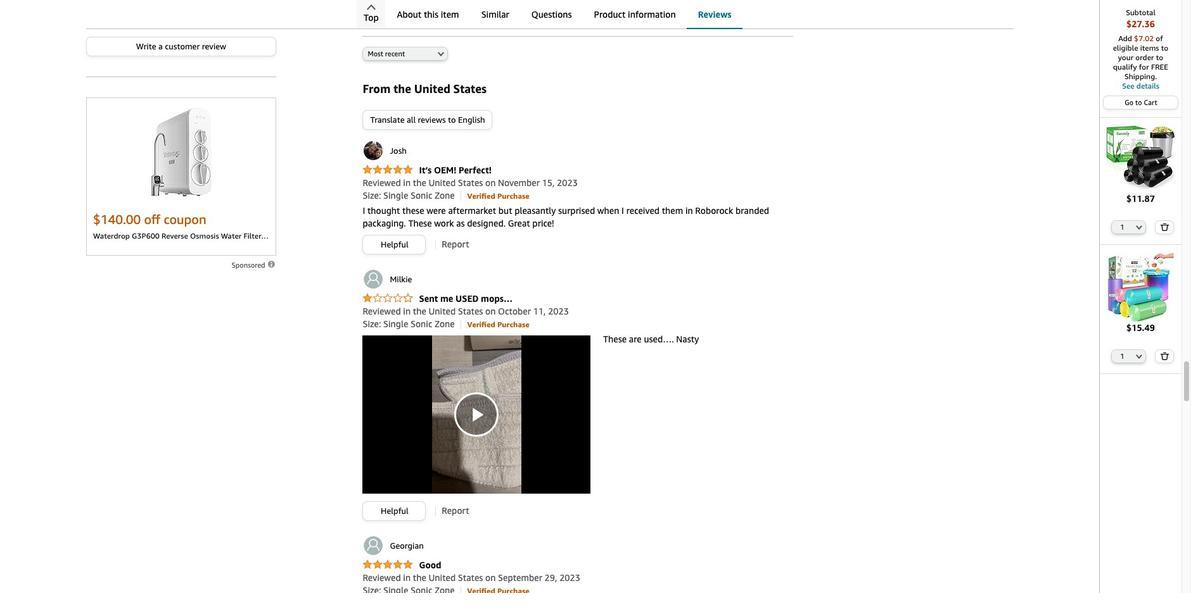 Task type: describe. For each thing, give the bounding box(es) containing it.
report for november
[[442, 239, 469, 250]]

leave feedback on sponsored ad element
[[232, 261, 276, 269]]

add $7.02
[[1119, 34, 1156, 43]]

recent
[[385, 49, 405, 58]]

review
[[202, 41, 226, 51]]

them
[[662, 205, 683, 216]]

me
[[440, 293, 453, 304]]

sonic for sent me used mops…
[[411, 319, 432, 330]]

milkie link
[[363, 269, 412, 290]]

mops…
[[481, 293, 513, 304]]

see
[[1122, 81, 1135, 91]]

15,
[[542, 178, 555, 188]]

on for perfect!
[[485, 178, 496, 188]]

oem!
[[434, 165, 456, 176]]

cart
[[1144, 98, 1158, 106]]

size: single sonic zone for it's oem! perfect!
[[363, 190, 455, 201]]

states for sent me used mops…
[[458, 306, 483, 317]]

are
[[629, 334, 642, 345]]

in for reviewed in the united states on october 11, 2023
[[403, 306, 411, 317]]

it's oem! perfect! link
[[363, 165, 492, 176]]

qualify
[[1113, 62, 1137, 72]]

designed.
[[467, 218, 506, 229]]

$11.87
[[1127, 193, 1155, 204]]

0 horizontal spatial | image
[[435, 507, 436, 516]]

to right order
[[1156, 53, 1164, 62]]

i thought these were aftermarket but pleasantly surprised when i received them in roborock branded packaging. these work as designed. great price!
[[363, 205, 769, 229]]

verified for november
[[467, 191, 495, 201]]

questions
[[532, 9, 572, 20]]

helpful for reviewed in the united states on november 15, 2023
[[381, 240, 409, 250]]

1 for $11.87
[[1121, 223, 1125, 231]]

sponsored
[[232, 261, 267, 269]]

these inside i thought these were aftermarket but pleasantly surprised when i received them in roborock branded packaging. these work as designed. great price!
[[408, 218, 432, 229]]

to right go
[[1136, 98, 1142, 106]]

this
[[424, 9, 439, 20]]

united for sent me used mops…
[[429, 306, 456, 317]]

in for reviewed in the united states on november 15, 2023
[[403, 178, 411, 188]]

good
[[419, 560, 441, 571]]

| image for me
[[461, 320, 461, 329]]

pleasantly
[[515, 205, 556, 216]]

the right from
[[394, 82, 411, 96]]

dropdown image
[[1136, 354, 1143, 359]]

were
[[427, 205, 446, 216]]

thought
[[368, 205, 400, 216]]

details
[[1137, 81, 1160, 91]]

29,
[[545, 573, 557, 584]]

order
[[1136, 53, 1154, 62]]

delete image for $11.87
[[1160, 223, 1170, 231]]

translate all reviews to english link
[[363, 111, 492, 129]]

josh
[[390, 146, 407, 156]]

subtotal
[[1126, 8, 1156, 17]]

$7.02
[[1134, 34, 1154, 43]]

zone for oem!
[[435, 190, 455, 201]]

reviewed in the united states on november 15, 2023
[[363, 178, 578, 188]]

verified for october
[[467, 320, 495, 330]]

see details link
[[1106, 81, 1176, 91]]

single for sent
[[383, 319, 408, 330]]

october
[[498, 306, 531, 317]]

of eligible items to your order to qualify for free shipping.
[[1113, 34, 1169, 81]]

verified purchase link for november
[[467, 190, 530, 201]]

for
[[1139, 62, 1149, 72]]

report for october
[[442, 506, 469, 517]]

free
[[1151, 62, 1169, 72]]

helpful for reviewed in the united states on october 11, 2023
[[381, 506, 409, 517]]

purchase for november
[[497, 191, 530, 201]]

used….
[[644, 334, 674, 345]]

received
[[627, 205, 660, 216]]

top
[[364, 12, 379, 23]]

price!
[[533, 218, 554, 229]]

delete image for $15.49
[[1160, 353, 1170, 361]]

as
[[456, 218, 465, 229]]

but
[[499, 205, 512, 216]]

single for it's
[[383, 190, 408, 201]]

shipping.
[[1125, 72, 1157, 81]]

reviews
[[418, 115, 446, 125]]

item
[[441, 9, 459, 20]]

verified purchase link for october
[[467, 319, 530, 330]]

11,
[[533, 306, 546, 317]]

english
[[458, 115, 485, 125]]

1 horizontal spatial these
[[603, 334, 627, 345]]

| image for oem!
[[461, 192, 461, 201]]

a
[[158, 41, 163, 51]]

reviewed for reviewed in the united states on november 15, 2023
[[363, 178, 401, 188]]

about this item
[[397, 9, 459, 20]]

packaging.
[[363, 218, 406, 229]]

reviews
[[698, 9, 732, 20]]

on for used
[[485, 306, 496, 317]]

branded
[[736, 205, 769, 216]]

sent me used mops…
[[419, 293, 513, 304]]

report link for november
[[442, 239, 469, 250]]

1 i from the left
[[363, 205, 365, 216]]

similar
[[481, 9, 509, 20]]

aftermarket
[[448, 205, 496, 216]]

it's oem! perfect!
[[419, 165, 492, 176]]

of
[[1156, 34, 1163, 43]]

josh link
[[363, 140, 407, 162]]

hommaly 1.2 gallon 240 pcs small black trash bags, strong garbage bags, bathroom trash can bin liners unscented, mini plastic bags for office, waste basket liner, fit 3,4.5,6 liters, 0.5,0.8,1,1.2 gal image
[[1106, 123, 1176, 192]]

roborock
[[695, 205, 733, 216]]



Task type: vqa. For each thing, say whether or not it's contained in the screenshot.
see details
yes



Task type: locate. For each thing, give the bounding box(es) containing it.
in down it's oem! perfect! link
[[403, 178, 411, 188]]

states down used
[[458, 306, 483, 317]]

1 delete image from the top
[[1160, 223, 1170, 231]]

verified purchase link up 'but'
[[467, 190, 530, 201]]

0 horizontal spatial these
[[408, 218, 432, 229]]

2023 right 15,
[[557, 178, 578, 188]]

when
[[597, 205, 619, 216]]

these
[[408, 218, 432, 229], [603, 334, 627, 345]]

united for it's oem! perfect!
[[429, 178, 456, 188]]

1.2 gallon/330pcs strong trash bags colorful clear garbage bags by teivio, bathroom trash can bin liners, small plastic bags for home office kitchen, multicolor image
[[1106, 253, 1176, 322]]

reviewed up thought
[[363, 178, 401, 188]]

verified down reviewed in the united states on october 11, 2023 in the left bottom of the page
[[467, 320, 495, 330]]

size: up thought
[[363, 190, 381, 201]]

2 sonic from the top
[[411, 319, 432, 330]]

verified purchase down october
[[467, 320, 530, 330]]

2 reviewed from the top
[[363, 306, 401, 317]]

in for reviewed in the united states on september 29, 2023
[[403, 573, 411, 584]]

states down perfect! on the top left
[[458, 178, 483, 188]]

single
[[383, 190, 408, 201], [383, 319, 408, 330]]

these left are
[[603, 334, 627, 345]]

2023 for reviewed in the united states on october 11, 2023
[[548, 306, 569, 317]]

0 vertical spatial size: single sonic zone
[[363, 190, 455, 201]]

in
[[403, 178, 411, 188], [686, 205, 693, 216], [403, 306, 411, 317], [403, 573, 411, 584]]

reviewed for reviewed in the united states on october 11, 2023
[[363, 306, 401, 317]]

2023 for reviewed in the united states on november 15, 2023
[[557, 178, 578, 188]]

1 vertical spatial on
[[485, 306, 496, 317]]

go to cart
[[1125, 98, 1158, 106]]

in right them
[[686, 205, 693, 216]]

helpful submit up georgian link
[[363, 503, 425, 521]]

sponsored link
[[232, 259, 276, 272]]

about
[[397, 9, 422, 20]]

0 vertical spatial sonic
[[411, 190, 432, 201]]

2023 for reviewed in the united states on september 29, 2023
[[560, 573, 580, 584]]

report link for october
[[442, 506, 469, 517]]

0 vertical spatial verified
[[467, 191, 495, 201]]

verified purchase
[[467, 191, 530, 201], [467, 320, 530, 330]]

on
[[485, 178, 496, 188], [485, 306, 496, 317], [485, 573, 496, 584]]

size: down milkie link
[[363, 319, 381, 330]]

purchase
[[497, 191, 530, 201], [497, 320, 530, 330]]

surprised
[[558, 205, 595, 216]]

your
[[1118, 53, 1134, 62]]

2 helpful submit from the top
[[363, 503, 425, 521]]

reviewed down good link on the left of the page
[[363, 573, 401, 584]]

1 vertical spatial size: single sonic zone
[[363, 319, 455, 330]]

product information
[[594, 9, 676, 20]]

1 vertical spatial verified purchase link
[[467, 319, 530, 330]]

1 reviewed from the top
[[363, 178, 401, 188]]

sonic up 'these'
[[411, 190, 432, 201]]

all
[[407, 115, 416, 125]]

0 vertical spatial zone
[[435, 190, 455, 201]]

it's
[[419, 165, 432, 176]]

delete image
[[1160, 223, 1170, 231], [1160, 353, 1170, 361]]

states for good
[[458, 573, 483, 584]]

2 report link from the top
[[442, 506, 469, 517]]

united up reviews
[[414, 82, 451, 96]]

1 1 from the top
[[1121, 223, 1125, 231]]

dropdown image for most recent
[[438, 51, 444, 56]]

0 vertical spatial single
[[383, 190, 408, 201]]

united
[[414, 82, 451, 96], [429, 178, 456, 188], [429, 306, 456, 317], [429, 573, 456, 584]]

to
[[1161, 43, 1169, 53], [1156, 53, 1164, 62], [1136, 98, 1142, 106], [448, 115, 456, 125]]

these are used…. nasty
[[601, 334, 699, 345]]

0 vertical spatial dropdown image
[[438, 51, 444, 56]]

| image down work
[[435, 241, 436, 249]]

size: single sonic zone down sent
[[363, 319, 455, 330]]

1 sonic from the top
[[411, 190, 432, 201]]

on down mops…
[[485, 306, 496, 317]]

georgian link
[[363, 536, 424, 557]]

verified up aftermarket
[[467, 191, 495, 201]]

1 for $15.49
[[1121, 353, 1125, 361]]

reviewed for reviewed in the united states on september 29, 2023
[[363, 573, 401, 584]]

None submit
[[1156, 221, 1173, 234], [1156, 351, 1173, 363], [1156, 221, 1173, 234], [1156, 351, 1173, 363]]

1
[[1121, 223, 1125, 231], [1121, 353, 1125, 361]]

2 vertical spatial | image
[[461, 320, 461, 329]]

great
[[508, 218, 530, 229]]

information
[[628, 9, 676, 20]]

2023 right 11, at the bottom left
[[548, 306, 569, 317]]

0 vertical spatial report link
[[442, 239, 469, 250]]

1 vertical spatial 2023
[[548, 306, 569, 317]]

2 vertical spatial on
[[485, 573, 496, 584]]

1 vertical spatial report
[[442, 506, 469, 517]]

1 zone from the top
[[435, 190, 455, 201]]

zone down reviewed in the united states on october 11, 2023 in the left bottom of the page
[[435, 319, 455, 330]]

| image
[[461, 192, 461, 201], [435, 241, 436, 249], [461, 320, 461, 329]]

september
[[498, 573, 542, 584]]

most
[[368, 49, 383, 58]]

0 vertical spatial on
[[485, 178, 496, 188]]

1 helpful submit from the top
[[363, 236, 425, 254]]

the for sent me used mops…
[[413, 306, 426, 317]]

1 on from the top
[[485, 178, 496, 188]]

united down good
[[429, 573, 456, 584]]

helpful submit for reviewed in the united states on october 11, 2023
[[363, 503, 425, 521]]

see details
[[1122, 81, 1160, 91]]

in down good link on the left of the page
[[403, 573, 411, 584]]

go to cart link
[[1104, 96, 1178, 109]]

1 vertical spatial size:
[[363, 319, 381, 330]]

most recent
[[368, 49, 405, 58]]

$15.49
[[1127, 323, 1155, 334]]

2 report from the top
[[442, 506, 469, 517]]

sonic down sent
[[411, 319, 432, 330]]

3 on from the top
[[485, 573, 496, 584]]

write a customer review
[[136, 41, 226, 51]]

to left english
[[448, 115, 456, 125]]

states up english
[[453, 82, 487, 96]]

used
[[456, 293, 479, 304]]

2 verified from the top
[[467, 320, 495, 330]]

1 verified purchase link from the top
[[467, 190, 530, 201]]

0 vertical spatial helpful submit
[[363, 236, 425, 254]]

| image down the reviewed in the united states on november 15, 2023
[[461, 192, 461, 201]]

sent me used mops… link
[[363, 293, 513, 305]]

reviewed in the united states on october 11, 2023
[[363, 306, 569, 317]]

states left september
[[458, 573, 483, 584]]

these down 'these'
[[408, 218, 432, 229]]

0 vertical spatial | image
[[461, 192, 461, 201]]

verified purchase for october
[[467, 320, 530, 330]]

the for good
[[413, 573, 426, 584]]

2 1 from the top
[[1121, 353, 1125, 361]]

0 vertical spatial reviewed
[[363, 178, 401, 188]]

1 horizontal spatial dropdown image
[[1136, 225, 1143, 230]]

2 size: from the top
[[363, 319, 381, 330]]

size: single sonic zone
[[363, 190, 455, 201], [363, 319, 455, 330]]

0 vertical spatial 1
[[1121, 223, 1125, 231]]

november
[[498, 178, 540, 188]]

these
[[402, 205, 424, 216]]

write a customer review link
[[87, 37, 275, 56]]

from the united states
[[363, 82, 487, 96]]

in inside i thought these were aftermarket but pleasantly surprised when i received them in roborock branded packaging. these work as designed. great price!
[[686, 205, 693, 216]]

customer
[[165, 41, 200, 51]]

2 i from the left
[[622, 205, 624, 216]]

2 on from the top
[[485, 306, 496, 317]]

2 vertical spatial 2023
[[560, 573, 580, 584]]

the down sent
[[413, 306, 426, 317]]

1 left dropdown image
[[1121, 353, 1125, 361]]

size: for reviewed in the united states on october 11, 2023
[[363, 319, 381, 330]]

1 vertical spatial report link
[[442, 506, 469, 517]]

Helpful submit
[[363, 236, 425, 254], [363, 503, 425, 521]]

1 vertical spatial verified
[[467, 320, 495, 330]]

helpful submit down packaging.
[[363, 236, 425, 254]]

1 report link from the top
[[442, 239, 469, 250]]

1 report from the top
[[442, 239, 469, 250]]

1 verified purchase from the top
[[467, 191, 530, 201]]

helpful submit for reviewed in the united states on november 15, 2023
[[363, 236, 425, 254]]

2023
[[557, 178, 578, 188], [548, 306, 569, 317], [560, 573, 580, 584]]

1 vertical spatial helpful submit
[[363, 503, 425, 521]]

1 horizontal spatial | image
[[461, 587, 461, 594]]

zone up were
[[435, 190, 455, 201]]

2 purchase from the top
[[497, 320, 530, 330]]

1 vertical spatial delete image
[[1160, 353, 1170, 361]]

3 reviewed from the top
[[363, 573, 401, 584]]

list item
[[389, 0, 490, 21]]

good link
[[363, 560, 441, 572]]

single up thought
[[383, 190, 408, 201]]

single down milkie
[[383, 319, 408, 330]]

0 vertical spatial helpful
[[381, 240, 409, 250]]

1 size: from the top
[[363, 190, 381, 201]]

go
[[1125, 98, 1134, 106]]

states for it's oem! perfect!
[[458, 178, 483, 188]]

2 helpful from the top
[[381, 506, 409, 517]]

1 vertical spatial zone
[[435, 319, 455, 330]]

size: single sonic zone up 'these'
[[363, 190, 455, 201]]

2 zone from the top
[[435, 319, 455, 330]]

sonic for it's oem! perfect!
[[411, 190, 432, 201]]

2 vertical spatial reviewed
[[363, 573, 401, 584]]

reviewed down milkie link
[[363, 306, 401, 317]]

purchase down november
[[497, 191, 530, 201]]

i right when
[[622, 205, 624, 216]]

$27.36
[[1127, 18, 1155, 29]]

2 size: single sonic zone from the top
[[363, 319, 455, 330]]

1 vertical spatial dropdown image
[[1136, 225, 1143, 230]]

0 vertical spatial | image
[[435, 507, 436, 516]]

1 horizontal spatial i
[[622, 205, 624, 216]]

in down milkie
[[403, 306, 411, 317]]

i left thought
[[363, 205, 365, 216]]

united down the sent me used mops… "link"
[[429, 306, 456, 317]]

1 vertical spatial purchase
[[497, 320, 530, 330]]

sent
[[419, 293, 438, 304]]

zone for me
[[435, 319, 455, 330]]

size: single sonic zone for sent me used mops…
[[363, 319, 455, 330]]

1 vertical spatial sonic
[[411, 319, 432, 330]]

0 vertical spatial verified purchase link
[[467, 190, 530, 201]]

| image down reviewed in the united states on september 29, 2023
[[461, 587, 461, 594]]

1 vertical spatial | image
[[435, 241, 436, 249]]

on left september
[[485, 573, 496, 584]]

report
[[442, 239, 469, 250], [442, 506, 469, 517]]

translate all reviews to english
[[370, 115, 485, 125]]

purchase down october
[[497, 320, 530, 330]]

0 vertical spatial delete image
[[1160, 223, 1170, 231]]

the down good
[[413, 573, 426, 584]]

subtotal $27.36
[[1126, 8, 1156, 29]]

| image up good
[[435, 507, 436, 516]]

eligible
[[1113, 43, 1138, 53]]

| image
[[435, 507, 436, 516], [461, 587, 461, 594]]

the down "it's"
[[413, 178, 426, 188]]

size: for reviewed in the united states on november 15, 2023
[[363, 190, 381, 201]]

0 vertical spatial report
[[442, 239, 469, 250]]

to right items at top
[[1161, 43, 1169, 53]]

2 verified purchase from the top
[[467, 320, 530, 330]]

0 horizontal spatial dropdown image
[[438, 51, 444, 56]]

1 vertical spatial | image
[[461, 587, 461, 594]]

verified purchase link down october
[[467, 319, 530, 330]]

size:
[[363, 190, 381, 201], [363, 319, 381, 330]]

purchase for october
[[497, 320, 530, 330]]

the for it's oem! perfect!
[[413, 178, 426, 188]]

milkie
[[390, 274, 412, 285]]

united for good
[[429, 573, 456, 584]]

from
[[363, 82, 391, 96]]

items
[[1140, 43, 1159, 53]]

add
[[1119, 34, 1132, 43]]

1 purchase from the top
[[497, 191, 530, 201]]

1 vertical spatial reviewed
[[363, 306, 401, 317]]

verified purchase up 'but'
[[467, 191, 530, 201]]

helpful up georgian link
[[381, 506, 409, 517]]

1 vertical spatial verified purchase
[[467, 320, 530, 330]]

0 vertical spatial size:
[[363, 190, 381, 201]]

1 up 1.2 gallon/330pcs strong trash bags colorful clear garbage bags by teivio, bathroom trash can bin liners, small plastic bags for home office kitchen, multicolor image at the right of page
[[1121, 223, 1125, 231]]

0 vertical spatial these
[[408, 218, 432, 229]]

the
[[394, 82, 411, 96], [413, 178, 426, 188], [413, 306, 426, 317], [413, 573, 426, 584]]

1 vertical spatial these
[[603, 334, 627, 345]]

2 delete image from the top
[[1160, 353, 1170, 361]]

on down perfect! on the top left
[[485, 178, 496, 188]]

translate
[[370, 115, 405, 125]]

| image down reviewed in the united states on october 11, 2023 in the left bottom of the page
[[461, 320, 461, 329]]

1 vertical spatial 1
[[1121, 353, 1125, 361]]

1 vertical spatial helpful
[[381, 506, 409, 517]]

georgian
[[390, 541, 424, 551]]

reviewed in the united states on september 29, 2023
[[363, 573, 580, 584]]

0 vertical spatial verified purchase
[[467, 191, 530, 201]]

2023 right 29,
[[560, 573, 580, 584]]

2 single from the top
[[383, 319, 408, 330]]

1 helpful from the top
[[381, 240, 409, 250]]

dropdown image
[[438, 51, 444, 56], [1136, 225, 1143, 230]]

verified purchase for november
[[467, 191, 530, 201]]

1 vertical spatial single
[[383, 319, 408, 330]]

dropdown image up from the united states
[[438, 51, 444, 56]]

2 verified purchase link from the top
[[467, 319, 530, 330]]

1 single from the top
[[383, 190, 408, 201]]

helpful down packaging.
[[381, 240, 409, 250]]

0 vertical spatial 2023
[[557, 178, 578, 188]]

1 verified from the top
[[467, 191, 495, 201]]

0 horizontal spatial i
[[363, 205, 365, 216]]

work
[[434, 218, 454, 229]]

i
[[363, 205, 365, 216], [622, 205, 624, 216]]

1 size: single sonic zone from the top
[[363, 190, 455, 201]]

dropdown image for 1
[[1136, 225, 1143, 230]]

0 vertical spatial purchase
[[497, 191, 530, 201]]

nasty
[[676, 334, 699, 345]]

dropdown image down $11.87
[[1136, 225, 1143, 230]]

united down 'oem!'
[[429, 178, 456, 188]]



